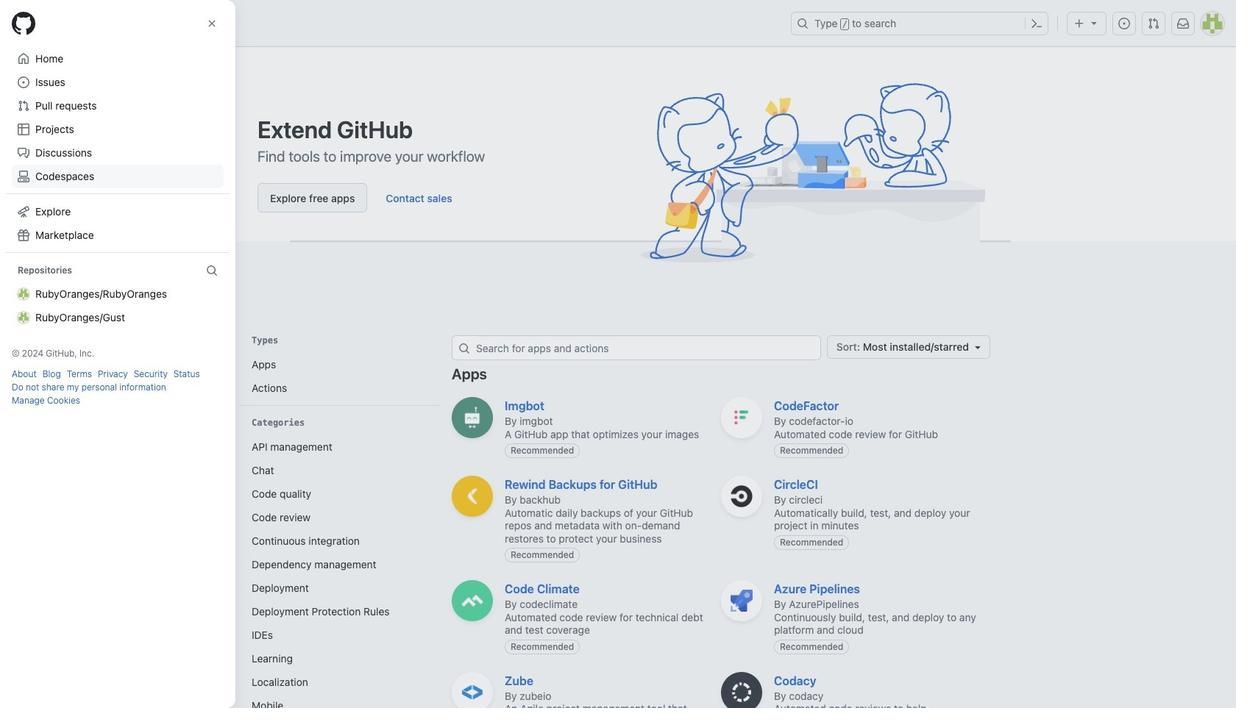 Task type: describe. For each thing, give the bounding box(es) containing it.
triangle down image
[[972, 342, 984, 353]]

search image
[[459, 343, 470, 354]]

git pull request image
[[1148, 18, 1160, 29]]

plus image
[[1074, 18, 1086, 29]]

notifications image
[[1178, 18, 1189, 29]]

triangle down image
[[1089, 17, 1100, 29]]

2 list from the top
[[246, 436, 434, 709]]



Task type: vqa. For each thing, say whether or not it's contained in the screenshot.
list to the top
yes



Task type: locate. For each thing, give the bounding box(es) containing it.
list
[[246, 353, 434, 400], [246, 436, 434, 709]]

issue opened image
[[1119, 18, 1131, 29]]

command palette image
[[1031, 18, 1043, 29]]

1 vertical spatial list
[[246, 436, 434, 709]]

1 list from the top
[[246, 353, 434, 400]]

0 vertical spatial list
[[246, 353, 434, 400]]



